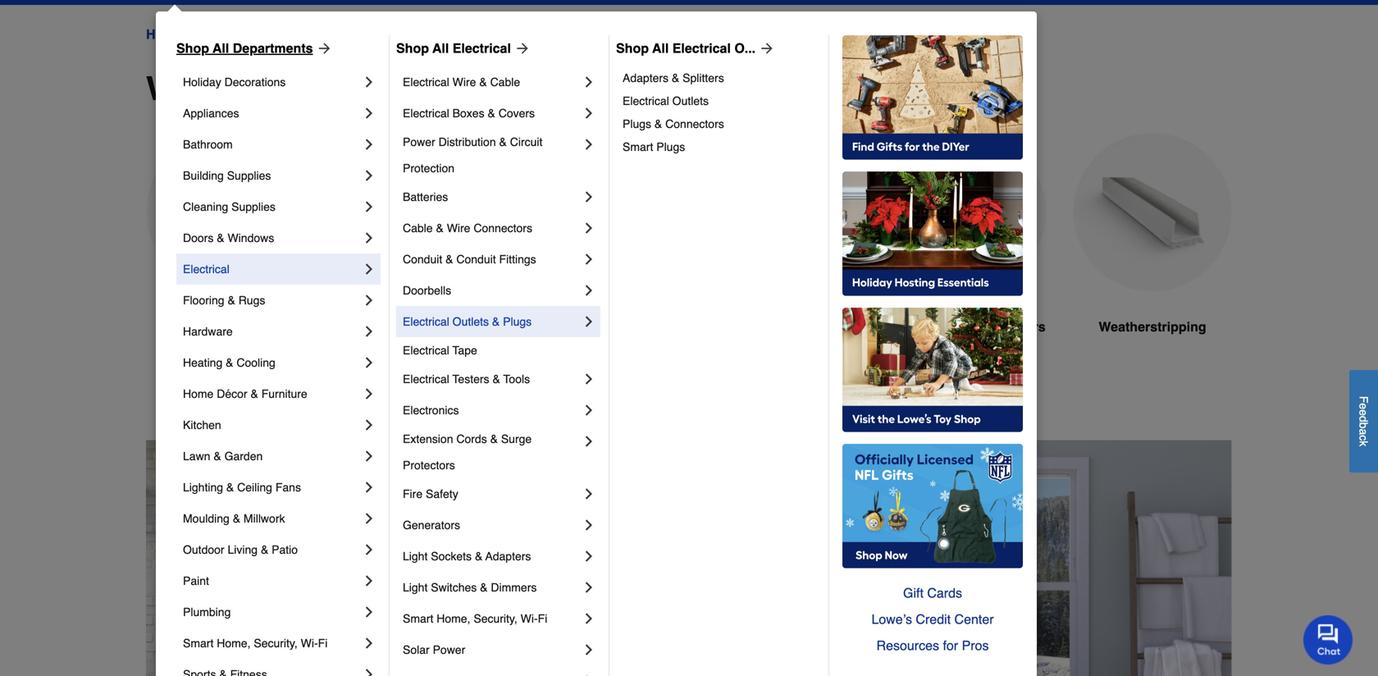 Task type: locate. For each thing, give the bounding box(es) containing it.
electrical inside 'link'
[[673, 41, 731, 56]]

supplies up cleaning supplies
[[227, 169, 271, 182]]

1 vertical spatial connectors
[[474, 222, 532, 235]]

all up holiday decorations
[[213, 41, 229, 56]]

smart up solar
[[403, 612, 433, 625]]

cable up the covers
[[490, 75, 520, 89]]

light sockets & adapters
[[403, 550, 531, 563]]

fittings
[[499, 253, 536, 266]]

ceiling
[[237, 481, 272, 494]]

arrow right image for shop all departments
[[313, 40, 333, 57]]

décor
[[217, 387, 247, 400]]

0 vertical spatial smart home, security, wi-fi
[[403, 612, 547, 625]]

protectors
[[403, 459, 455, 472]]

home, down switches
[[437, 612, 470, 625]]

1 vertical spatial wi-
[[301, 637, 318, 650]]

electrical for electrical outlets & plugs
[[403, 315, 449, 328]]

0 vertical spatial cable
[[490, 75, 520, 89]]

adapters up electrical outlets
[[623, 71, 669, 85]]

smart plugs
[[623, 140, 685, 153]]

chevron right image for lawn & garden link
[[361, 448, 377, 464]]

plumbing link
[[183, 596, 361, 628]]

generators link
[[403, 509, 581, 541]]

electrical testers & tools link
[[403, 363, 581, 395]]

1 vertical spatial windows
[[228, 231, 274, 244]]

& left dimmers
[[480, 581, 488, 594]]

furniture
[[261, 387, 307, 400]]

connectors inside plugs & connectors link
[[665, 117, 724, 130]]

security,
[[474, 612, 517, 625], [254, 637, 298, 650]]

1 e from the top
[[1357, 403, 1370, 409]]

0 vertical spatial smart
[[623, 140, 653, 153]]

1 all from the left
[[213, 41, 229, 56]]

center
[[955, 612, 994, 627]]

chevron right image for holiday decorations
[[361, 74, 377, 90]]

resources for pros link
[[843, 633, 1023, 659]]

shop up adapters & splitters
[[616, 41, 649, 56]]

0 horizontal spatial fi
[[318, 637, 328, 650]]

2 arrow right image from the left
[[756, 40, 775, 57]]

advertisement region
[[146, 440, 1232, 676]]

chevron right image for electrical wire & cable
[[581, 74, 597, 90]]

connectors
[[665, 117, 724, 130], [474, 222, 532, 235]]

a white three-panel, craftsman-style, prehung interior door with doorframe and hinges. image
[[331, 133, 491, 291]]

weatherstripping link
[[1073, 133, 1232, 376]]

0 vertical spatial wire
[[453, 75, 476, 89]]

2 horizontal spatial all
[[652, 41, 669, 56]]

0 horizontal spatial conduit
[[403, 253, 442, 266]]

& up electrical tape link
[[492, 315, 500, 328]]

wire up conduit & conduit fittings
[[447, 222, 470, 235]]

0 horizontal spatial cable
[[403, 222, 433, 235]]

f e e d b a c k
[[1357, 396, 1370, 446]]

wire inside "electrical wire & cable" link
[[453, 75, 476, 89]]

0 vertical spatial light
[[403, 550, 428, 563]]

& right sockets
[[475, 550, 483, 563]]

smart home, security, wi-fi
[[403, 612, 547, 625], [183, 637, 328, 650]]

electrical testers & tools
[[403, 372, 530, 386]]

visit the lowe's toy shop. image
[[843, 308, 1023, 432]]

shop up electrical wire & cable
[[396, 41, 429, 56]]

1 vertical spatial smart
[[403, 612, 433, 625]]

fi
[[538, 612, 547, 625], [318, 637, 328, 650]]

1 vertical spatial adapters
[[485, 550, 531, 563]]

connectors up conduit & conduit fittings "link"
[[474, 222, 532, 235]]

power up protection
[[403, 135, 435, 148]]

2 vertical spatial windows
[[568, 319, 625, 334]]

shop for shop all electrical
[[396, 41, 429, 56]]

security, down plumbing link
[[254, 637, 298, 650]]

0 vertical spatial fi
[[538, 612, 547, 625]]

1 arrow right image from the left
[[313, 40, 333, 57]]

1 vertical spatial outlets
[[453, 315, 489, 328]]

hardware
[[183, 325, 233, 338]]

0 vertical spatial adapters
[[623, 71, 669, 85]]

home link
[[146, 25, 182, 44]]

& left rugs
[[228, 294, 235, 307]]

smart down 'plugs & connectors'
[[623, 140, 653, 153]]

outlets for electrical outlets & plugs
[[453, 315, 489, 328]]

& up electrical outlets
[[672, 71, 680, 85]]

electrical for electrical outlets
[[623, 94, 669, 107]]

plugs up electrical tape link
[[503, 315, 532, 328]]

chevron right image
[[361, 74, 377, 90], [581, 74, 597, 90], [581, 105, 597, 121], [361, 136, 377, 153], [361, 199, 377, 215], [581, 220, 597, 236], [581, 282, 597, 299], [361, 323, 377, 340], [361, 354, 377, 371], [581, 371, 597, 387], [581, 402, 597, 418], [361, 417, 377, 433], [581, 433, 597, 450], [581, 486, 597, 502], [581, 548, 597, 564], [581, 579, 597, 596], [581, 642, 597, 658], [581, 673, 597, 676]]

0 horizontal spatial home,
[[217, 637, 251, 650]]

chevron right image for the building supplies link
[[361, 167, 377, 184]]

1 shop from the left
[[176, 41, 209, 56]]

cleaning supplies
[[183, 200, 276, 213]]

heating
[[183, 356, 223, 369]]

lawn & garden
[[183, 450, 263, 463]]

1 vertical spatial home
[[183, 387, 214, 400]]

chevron right image for power distribution & circuit protection link
[[581, 136, 597, 153]]

outlets down 'splitters'
[[672, 94, 709, 107]]

1 vertical spatial smart home, security, wi-fi
[[183, 637, 328, 650]]

& left circuit
[[499, 135, 507, 148]]

electrical outlets
[[623, 94, 709, 107]]

shop
[[176, 41, 209, 56], [396, 41, 429, 56], [616, 41, 649, 56]]

cooling
[[237, 356, 276, 369]]

1 horizontal spatial fi
[[538, 612, 547, 625]]

electronics
[[403, 404, 459, 417]]

0 vertical spatial home
[[146, 27, 182, 42]]

wire up boxes
[[453, 75, 476, 89]]

home, down plumbing
[[217, 637, 251, 650]]

& right décor
[[251, 387, 258, 400]]

1 horizontal spatial plugs
[[623, 117, 651, 130]]

supplies for building supplies
[[227, 169, 271, 182]]

chevron right image for conduit & conduit fittings "link"
[[581, 251, 597, 267]]

all up adapters & splitters
[[652, 41, 669, 56]]

all for shop all electrical o...
[[652, 41, 669, 56]]

lawn & garden link
[[183, 441, 361, 472]]

adapters up dimmers
[[485, 550, 531, 563]]

doorbells
[[403, 284, 451, 297]]

heating & cooling link
[[183, 347, 361, 378]]

wire inside cable & wire connectors link
[[447, 222, 470, 235]]

resources for pros
[[877, 638, 989, 653]]

smart home, security, wi-fi link down paint link
[[183, 628, 361, 659]]

plugs down 'plugs & connectors'
[[657, 140, 685, 153]]

1 vertical spatial wire
[[447, 222, 470, 235]]

2 conduit from the left
[[456, 253, 496, 266]]

1 horizontal spatial home,
[[437, 612, 470, 625]]

1 horizontal spatial outlets
[[672, 94, 709, 107]]

doors & windows
[[183, 231, 274, 244]]

chevron right image for leftmost smart home, security, wi-fi link
[[361, 635, 377, 651]]

f
[[1357, 396, 1370, 403]]

1 horizontal spatial all
[[432, 41, 449, 56]]

outlets
[[672, 94, 709, 107], [453, 315, 489, 328]]

0 horizontal spatial home
[[146, 27, 182, 42]]

light down generators
[[403, 550, 428, 563]]

conduit & conduit fittings
[[403, 253, 536, 266]]

chevron right image for lighting & ceiling fans link
[[361, 479, 377, 496]]

2 all from the left
[[432, 41, 449, 56]]

1 vertical spatial cable
[[403, 222, 433, 235]]

electrical down doorbells
[[403, 315, 449, 328]]

0 horizontal spatial connectors
[[474, 222, 532, 235]]

None search field
[[519, 0, 967, 7]]

windows for windows
[[568, 319, 625, 334]]

electrical up "electronics"
[[403, 372, 449, 386]]

doors for garage doors & openers
[[938, 319, 976, 334]]

0 horizontal spatial security,
[[254, 637, 298, 650]]

doors inside 'link'
[[233, 319, 271, 334]]

home for home
[[146, 27, 182, 42]]

0 horizontal spatial arrow right image
[[313, 40, 333, 57]]

1 vertical spatial security,
[[254, 637, 298, 650]]

chevron right image
[[361, 105, 377, 121], [581, 136, 597, 153], [361, 167, 377, 184], [581, 189, 597, 205], [361, 230, 377, 246], [581, 251, 597, 267], [361, 261, 377, 277], [361, 292, 377, 308], [581, 313, 597, 330], [361, 386, 377, 402], [361, 448, 377, 464], [361, 479, 377, 496], [361, 510, 377, 527], [581, 517, 597, 533], [361, 541, 377, 558], [361, 573, 377, 589], [361, 604, 377, 620], [581, 610, 597, 627], [361, 635, 377, 651], [361, 666, 377, 676]]

extension cords & surge protectors
[[403, 432, 535, 472]]

arrow right image for shop all electrical o...
[[756, 40, 775, 57]]

0 horizontal spatial smart
[[183, 637, 214, 650]]

supplies down the building supplies link
[[231, 200, 276, 213]]

& left 'cooling'
[[226, 356, 233, 369]]

1 horizontal spatial wi-
[[521, 612, 538, 625]]

electrical down shop all electrical
[[403, 75, 449, 89]]

1 vertical spatial supplies
[[231, 200, 276, 213]]

0 vertical spatial power
[[403, 135, 435, 148]]

& right cords
[[490, 432, 498, 445]]

3 shop from the left
[[616, 41, 649, 56]]

electronics link
[[403, 395, 581, 426]]

1 horizontal spatial smart
[[403, 612, 433, 625]]

0 horizontal spatial wi-
[[301, 637, 318, 650]]

0 vertical spatial connectors
[[665, 117, 724, 130]]

chevron right image for doors & windows link
[[361, 230, 377, 246]]

cable
[[490, 75, 520, 89], [403, 222, 433, 235]]

lighting & ceiling fans link
[[183, 472, 361, 503]]

electrical wire & cable
[[403, 75, 520, 89]]

interior doors
[[368, 319, 454, 334]]

building
[[183, 169, 224, 182]]

1 vertical spatial plugs
[[657, 140, 685, 153]]

smart home, security, wi-fi down light switches & dimmers
[[403, 612, 547, 625]]

electrical up 'splitters'
[[673, 41, 731, 56]]

plugs up the smart plugs
[[623, 117, 651, 130]]

solar
[[403, 643, 430, 656]]

shop up holiday
[[176, 41, 209, 56]]

3 all from the left
[[652, 41, 669, 56]]

1 horizontal spatial adapters
[[623, 71, 669, 85]]

1 vertical spatial fi
[[318, 637, 328, 650]]

cable inside cable & wire connectors link
[[403, 222, 433, 235]]

windows link
[[517, 133, 676, 376]]

0 vertical spatial windows
[[146, 70, 290, 107]]

power right solar
[[433, 643, 465, 656]]

plugs & connectors
[[623, 117, 724, 130]]

arrow right image
[[313, 40, 333, 57], [756, 40, 775, 57]]

protection
[[403, 162, 455, 175]]

light for light switches & dimmers
[[403, 581, 428, 594]]

1 vertical spatial light
[[403, 581, 428, 594]]

doors
[[332, 70, 426, 107], [183, 231, 214, 244], [233, 319, 271, 334], [416, 319, 454, 334], [938, 319, 976, 334]]

0 horizontal spatial smart home, security, wi-fi
[[183, 637, 328, 650]]

arrow right image inside shop all departments link
[[313, 40, 333, 57]]

openers
[[992, 319, 1046, 334]]

testers
[[452, 372, 489, 386]]

chevron right image for doorbells
[[581, 282, 597, 299]]

shop all electrical o...
[[616, 41, 756, 56]]

0 horizontal spatial outlets
[[453, 315, 489, 328]]

chevron right image for electrical link
[[361, 261, 377, 277]]

0 horizontal spatial plugs
[[503, 315, 532, 328]]

1 horizontal spatial connectors
[[665, 117, 724, 130]]

d
[[1357, 416, 1370, 422]]

outdoor living & patio
[[183, 543, 298, 556]]

electrical up flooring
[[183, 263, 230, 276]]

electrical down adapters & splitters
[[623, 94, 669, 107]]

smart plugs link
[[623, 135, 817, 158]]

arrow right image inside shop all electrical o... 'link'
[[756, 40, 775, 57]]

chevron right image for light switches & dimmers
[[581, 579, 597, 596]]

fire safety link
[[403, 478, 581, 509]]

cable & wire connectors link
[[403, 212, 581, 244]]

fi down plumbing link
[[318, 637, 328, 650]]

2 shop from the left
[[396, 41, 429, 56]]

extension cords & surge protectors link
[[403, 426, 581, 478]]

1 horizontal spatial cable
[[490, 75, 520, 89]]

outlets up tape
[[453, 315, 489, 328]]

for
[[943, 638, 958, 653]]

a black double-hung window with six panes. image
[[517, 133, 676, 291]]

electrical left boxes
[[403, 107, 449, 120]]

arrow right image
[[511, 40, 531, 57]]

cable down "batteries"
[[403, 222, 433, 235]]

0 horizontal spatial shop
[[176, 41, 209, 56]]

smart down plumbing
[[183, 637, 214, 650]]

batteries
[[403, 190, 448, 203]]

& up the smart plugs
[[655, 117, 662, 130]]

2 horizontal spatial plugs
[[657, 140, 685, 153]]

shop for shop all electrical o...
[[616, 41, 649, 56]]

wi- down dimmers
[[521, 612, 538, 625]]

arrow right image up the windows & doors
[[313, 40, 333, 57]]

e up d
[[1357, 403, 1370, 409]]

electrical boxes & covers link
[[403, 98, 581, 129]]

wire
[[453, 75, 476, 89], [447, 222, 470, 235]]

0 horizontal spatial all
[[213, 41, 229, 56]]

shop all electrical link
[[396, 39, 531, 58]]

connectors down electrical outlets link
[[665, 117, 724, 130]]

1 horizontal spatial smart home, security, wi-fi
[[403, 612, 547, 625]]

smart home, security, wi-fi link down light switches & dimmers
[[403, 603, 581, 634]]

chevron right image for electronics
[[581, 402, 597, 418]]

adapters
[[623, 71, 669, 85], [485, 550, 531, 563]]

fi up solar power link
[[538, 612, 547, 625]]

1 horizontal spatial home
[[183, 387, 214, 400]]

all up electrical wire & cable
[[432, 41, 449, 56]]

power distribution & circuit protection
[[403, 135, 546, 175]]

chat invite button image
[[1304, 615, 1354, 665]]

solar power
[[403, 643, 465, 656]]

0 vertical spatial wi-
[[521, 612, 538, 625]]

1 horizontal spatial shop
[[396, 41, 429, 56]]

chevron right image for extension cords & surge protectors
[[581, 433, 597, 450]]

circuit
[[510, 135, 543, 148]]

light left switches
[[403, 581, 428, 594]]

1 horizontal spatial security,
[[474, 612, 517, 625]]

smart home, security, wi-fi down plumbing link
[[183, 637, 328, 650]]

conduit down 'cable & wire connectors' on the left top of the page
[[456, 253, 496, 266]]

chevron right image for plumbing link
[[361, 604, 377, 620]]

& right "lawn" in the left bottom of the page
[[214, 450, 221, 463]]

& down 'cable & wire connectors' on the left top of the page
[[446, 253, 453, 266]]

smart home, security, wi-fi link
[[403, 603, 581, 634], [183, 628, 361, 659]]

wi- for smart home, security, wi-fi link to the right
[[521, 612, 538, 625]]

chevron right image for the appliances link
[[361, 105, 377, 121]]

shop inside 'link'
[[616, 41, 649, 56]]

1 horizontal spatial arrow right image
[[756, 40, 775, 57]]

2 horizontal spatial shop
[[616, 41, 649, 56]]

garage doors & openers
[[889, 319, 1046, 334]]

2 light from the top
[[403, 581, 428, 594]]

2 vertical spatial smart
[[183, 637, 214, 650]]

e up the b
[[1357, 409, 1370, 416]]

power inside power distribution & circuit protection
[[403, 135, 435, 148]]

0 vertical spatial security,
[[474, 612, 517, 625]]

fi for smart home, security, wi-fi link to the right
[[538, 612, 547, 625]]

home décor & furniture link
[[183, 378, 361, 409]]

all
[[213, 41, 229, 56], [432, 41, 449, 56], [652, 41, 669, 56]]

0 vertical spatial supplies
[[227, 169, 271, 182]]

gift cards link
[[843, 580, 1023, 606]]

1 light from the top
[[403, 550, 428, 563]]

windows inside windows link
[[568, 319, 625, 334]]

& inside extension cords & surge protectors
[[490, 432, 498, 445]]

shop all departments link
[[176, 39, 333, 58]]

1 horizontal spatial conduit
[[456, 253, 496, 266]]

arrow right image up adapters & splitters 'link'
[[756, 40, 775, 57]]

security, down the light switches & dimmers link
[[474, 612, 517, 625]]

shop for shop all departments
[[176, 41, 209, 56]]

holiday hosting essentials. image
[[843, 171, 1023, 296]]

e
[[1357, 403, 1370, 409], [1357, 409, 1370, 416]]

2 horizontal spatial smart
[[623, 140, 653, 153]]

0 horizontal spatial adapters
[[485, 550, 531, 563]]

conduit up doorbells
[[403, 253, 442, 266]]

chevron right image for electrical testers & tools
[[581, 371, 597, 387]]

& down "batteries"
[[436, 222, 444, 235]]

cards
[[927, 585, 962, 601]]

electrical down interior doors
[[403, 344, 449, 357]]

1 vertical spatial home,
[[217, 637, 251, 650]]

chevron right image for kitchen
[[361, 417, 377, 433]]

electrical outlets link
[[623, 89, 817, 112]]

shop all departments
[[176, 41, 313, 56]]

& down cleaning supplies
[[217, 231, 224, 244]]

all inside 'link'
[[652, 41, 669, 56]]

wi- down plumbing link
[[301, 637, 318, 650]]

chevron right image for light sockets & adapters
[[581, 548, 597, 564]]

0 vertical spatial outlets
[[672, 94, 709, 107]]

& up electrical boxes & covers link
[[479, 75, 487, 89]]



Task type: describe. For each thing, give the bounding box(es) containing it.
interior doors link
[[331, 133, 491, 376]]

exterior doors link
[[146, 133, 305, 376]]

outdoor
[[183, 543, 224, 556]]

light switches & dimmers
[[403, 581, 537, 594]]

a
[[1357, 428, 1370, 435]]

flooring & rugs
[[183, 294, 265, 307]]

boxes
[[453, 107, 485, 120]]

1 conduit from the left
[[403, 253, 442, 266]]

electrical outlets & plugs link
[[403, 306, 581, 337]]

cords
[[456, 432, 487, 445]]

lighting & ceiling fans
[[183, 481, 301, 494]]

moulding & millwork link
[[183, 503, 361, 534]]

adapters inside 'link'
[[623, 71, 669, 85]]

exterior
[[180, 319, 230, 334]]

smart home, security, wi-fi for leftmost smart home, security, wi-fi link
[[183, 637, 328, 650]]

c
[[1357, 435, 1370, 441]]

doors for interior doors
[[416, 319, 454, 334]]

extension
[[403, 432, 453, 445]]

all for shop all electrical
[[432, 41, 449, 56]]

& left the millwork
[[233, 512, 240, 525]]

fans
[[276, 481, 301, 494]]

chevron right image for paint link
[[361, 573, 377, 589]]

a barn door with a brown frame, three frosted glass panels, black hardware and a black track. image
[[702, 133, 861, 291]]

paint
[[183, 574, 209, 587]]

sockets
[[431, 550, 472, 563]]

pros
[[962, 638, 989, 653]]

0 vertical spatial home,
[[437, 612, 470, 625]]

1 vertical spatial power
[[433, 643, 465, 656]]

living
[[228, 543, 258, 556]]

fire
[[403, 487, 423, 500]]

chevron right image for batteries "link"
[[581, 189, 597, 205]]

lowe's credit center link
[[843, 606, 1023, 633]]

interior
[[368, 319, 413, 334]]

electrical wire & cable link
[[403, 66, 581, 98]]

& inside power distribution & circuit protection
[[499, 135, 507, 148]]

patio
[[272, 543, 298, 556]]

tape
[[452, 344, 477, 357]]

0 vertical spatial plugs
[[623, 117, 651, 130]]

flooring
[[183, 294, 224, 307]]

doorbells link
[[403, 275, 581, 306]]

fi for leftmost smart home, security, wi-fi link
[[318, 637, 328, 650]]

home for home décor & furniture
[[183, 387, 214, 400]]

chevron right image for moulding & millwork link
[[361, 510, 377, 527]]

electrical outlets & plugs
[[403, 315, 532, 328]]

2 vertical spatial plugs
[[503, 315, 532, 328]]

electrical for electrical wire & cable
[[403, 75, 449, 89]]

officially licensed n f l gifts. shop now. image
[[843, 444, 1023, 569]]

outdoor living & patio link
[[183, 534, 361, 565]]

security, for leftmost smart home, security, wi-fi link
[[254, 637, 298, 650]]

light for light sockets & adapters
[[403, 550, 428, 563]]

cable inside "electrical wire & cable" link
[[490, 75, 520, 89]]

& right boxes
[[488, 107, 495, 120]]

splitters
[[683, 71, 724, 85]]

all for shop all departments
[[213, 41, 229, 56]]

garden
[[224, 450, 263, 463]]

solar power link
[[403, 634, 581, 665]]

distribution
[[439, 135, 496, 148]]

electrical tape link
[[403, 337, 597, 363]]

adapters & splitters link
[[623, 66, 817, 89]]

chevron right image for bathroom
[[361, 136, 377, 153]]

light switches & dimmers link
[[403, 572, 581, 603]]

electrical for electrical boxes & covers
[[403, 107, 449, 120]]

doors for exterior doors
[[233, 319, 271, 334]]

plugs & connectors link
[[623, 112, 817, 135]]

chevron right image for solar power
[[581, 642, 597, 658]]

chevron right image for fire safety
[[581, 486, 597, 502]]

generators
[[403, 518, 460, 532]]

electrical up "electrical wire & cable" link at the left top of page
[[453, 41, 511, 56]]

moulding
[[183, 512, 230, 525]]

electrical for electrical tape
[[403, 344, 449, 357]]

lowe's credit center
[[872, 612, 994, 627]]

a blue chamberlain garage door opener with two white light panels. image
[[888, 133, 1047, 291]]

security, for smart home, security, wi-fi link to the right
[[474, 612, 517, 625]]

electrical link
[[183, 254, 361, 285]]

& down departments
[[299, 70, 323, 107]]

garage doors & openers link
[[888, 133, 1047, 376]]

gift cards
[[903, 585, 962, 601]]

paint link
[[183, 565, 361, 596]]

electrical for electrical testers & tools
[[403, 372, 449, 386]]

b
[[1357, 422, 1370, 428]]

find gifts for the diyer. image
[[843, 35, 1023, 160]]

wi- for leftmost smart home, security, wi-fi link
[[301, 637, 318, 650]]

0 horizontal spatial smart home, security, wi-fi link
[[183, 628, 361, 659]]

shop all electrical o... link
[[616, 39, 775, 58]]

windows & doors
[[146, 70, 426, 107]]

chevron right image for electrical boxes & covers
[[581, 105, 597, 121]]

departments
[[233, 41, 313, 56]]

a blue six-lite, two-panel, shaker-style exterior door. image
[[146, 133, 305, 291]]

chevron right image for hardware
[[361, 323, 377, 340]]

windows inside doors & windows link
[[228, 231, 274, 244]]

bathroom
[[183, 138, 233, 151]]

chevron right image for flooring & rugs link
[[361, 292, 377, 308]]

lowe's
[[872, 612, 912, 627]]

o...
[[735, 41, 756, 56]]

building supplies
[[183, 169, 271, 182]]

& inside 'link'
[[672, 71, 680, 85]]

moulding & millwork
[[183, 512, 285, 525]]

safety
[[426, 487, 458, 500]]

& left ceiling
[[226, 481, 234, 494]]

1 horizontal spatial smart home, security, wi-fi link
[[403, 603, 581, 634]]

power distribution & circuit protection link
[[403, 129, 581, 181]]

smart home, security, wi-fi for smart home, security, wi-fi link to the right
[[403, 612, 547, 625]]

decorations
[[224, 75, 286, 89]]

chevron right image for cleaning supplies
[[361, 199, 377, 215]]

& left patio at bottom left
[[261, 543, 269, 556]]

lawn
[[183, 450, 210, 463]]

plumbing
[[183, 605, 231, 619]]

home décor & furniture
[[183, 387, 307, 400]]

supplies for cleaning supplies
[[231, 200, 276, 213]]

chevron right image for "outdoor living & patio" link
[[361, 541, 377, 558]]

credit
[[916, 612, 951, 627]]

connectors inside cable & wire connectors link
[[474, 222, 532, 235]]

holiday decorations link
[[183, 66, 361, 98]]

chevron right image for generators link
[[581, 517, 597, 533]]

appliances link
[[183, 98, 361, 129]]

hardware link
[[183, 316, 361, 347]]

surge
[[501, 432, 532, 445]]

bathroom link
[[183, 129, 361, 160]]

chevron right image for electrical outlets & plugs link
[[581, 313, 597, 330]]

& left tools
[[493, 372, 500, 386]]

rugs
[[238, 294, 265, 307]]

outlets for electrical outlets
[[672, 94, 709, 107]]

fire safety
[[403, 487, 458, 500]]

2 e from the top
[[1357, 409, 1370, 416]]

& inside "link"
[[446, 253, 453, 266]]

& left openers
[[979, 319, 989, 334]]

heating & cooling
[[183, 356, 276, 369]]

chevron right image for the home décor & furniture link
[[361, 386, 377, 402]]

cable & wire connectors
[[403, 222, 532, 235]]

flooring & rugs link
[[183, 285, 361, 316]]

windows for windows & doors
[[146, 70, 290, 107]]

light sockets & adapters link
[[403, 541, 581, 572]]

chevron right image for heating & cooling
[[361, 354, 377, 371]]

chevron right image for cable & wire connectors
[[581, 220, 597, 236]]

chevron right image for smart home, security, wi-fi link to the right
[[581, 610, 597, 627]]

dimmers
[[491, 581, 537, 594]]

a piece of white weatherstripping. image
[[1073, 133, 1232, 291]]



Task type: vqa. For each thing, say whether or not it's contained in the screenshot.
Hardware link
yes



